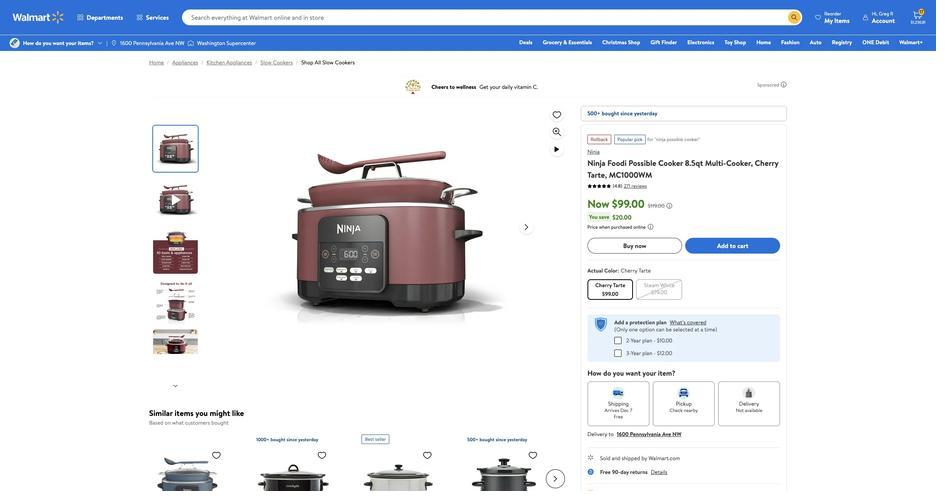 Task type: locate. For each thing, give the bounding box(es) containing it.
1 slow from the left
[[260, 59, 272, 66]]

1 horizontal spatial yesterday
[[507, 437, 527, 443]]

0 horizontal spatial nw
[[175, 39, 184, 47]]

tarte down actual color : cherry tarte
[[613, 282, 625, 290]]

for "ninja possible cooker"
[[647, 136, 700, 143]]

1 vertical spatial how
[[587, 369, 602, 378]]

ninja foodi possible cooker 8.5qt multi-cooker, cherry tarte, mc1000wm - image 2 of 14 image
[[153, 177, 199, 223]]

1 horizontal spatial slow
[[322, 59, 334, 66]]

finder
[[661, 38, 677, 46]]

8.5qt
[[685, 158, 703, 169]]

1 horizontal spatial do
[[603, 369, 611, 378]]

home down 1600 pennsylvania ave nw
[[149, 59, 164, 66]]

1 vertical spatial you
[[613, 369, 624, 378]]

customers
[[185, 419, 210, 427]]

slow cookers link
[[260, 59, 293, 66]]

year right 3-year plan - $12.00 "option"
[[631, 350, 641, 357]]

0 horizontal spatial you
[[43, 39, 51, 47]]

0 horizontal spatial delivery
[[587, 431, 607, 439]]

2 horizontal spatial since
[[620, 110, 633, 117]]

271
[[624, 183, 630, 189]]

1 vertical spatial plan
[[642, 337, 652, 345]]

what
[[172, 419, 184, 427]]

500+ bought since yesterday up "popular"
[[587, 110, 657, 117]]

yesterday up "for"
[[634, 110, 657, 117]]

how for how do you want your items?
[[23, 39, 34, 47]]

free left 90-
[[600, 469, 611, 477]]

0 horizontal spatial 500+ bought since yesterday
[[467, 437, 527, 443]]

pennsylvania up by in the bottom of the page
[[630, 431, 661, 439]]

home
[[756, 38, 771, 46], [149, 59, 164, 66]]

nw down check
[[672, 431, 682, 439]]

 image down the walmart "image" at the left top of the page
[[9, 38, 20, 48]]

essentials
[[568, 38, 592, 46]]

1 vertical spatial year
[[631, 350, 641, 357]]

$12.00
[[657, 350, 672, 357]]

ninja foodi possible cooker 8.5qt multi-cooker, cherry tarte, mc1000wm - image 1 of 14 image
[[153, 126, 199, 172]]

2 vertical spatial plan
[[642, 350, 652, 357]]

1 horizontal spatial cherry
[[621, 267, 637, 275]]

0 horizontal spatial  image
[[9, 38, 20, 48]]

add left cart
[[717, 242, 728, 250]]

/ left appliances link on the top left of page
[[167, 59, 169, 66]]

possible
[[667, 136, 683, 143]]

90-
[[612, 469, 620, 477]]

0 horizontal spatial pennsylvania
[[133, 39, 164, 47]]

delivery down intent image for delivery
[[739, 400, 759, 408]]

plan down the option
[[642, 337, 652, 345]]

pennsylvania
[[133, 39, 164, 47], [630, 431, 661, 439]]

1000+ bought since yesterday
[[256, 437, 318, 443]]

you up intent image for shipping
[[613, 369, 624, 378]]

 image for how do you want your items?
[[9, 38, 20, 48]]

1 vertical spatial -
[[654, 350, 656, 357]]

2 horizontal spatial you
[[613, 369, 624, 378]]

0 horizontal spatial 1600
[[120, 39, 132, 47]]

1 horizontal spatial add
[[717, 242, 728, 250]]

0 horizontal spatial slow
[[260, 59, 272, 66]]

0 vertical spatial ninja
[[587, 148, 600, 156]]

walmart image
[[13, 11, 64, 24]]

want down 3-
[[626, 369, 641, 378]]

0 vertical spatial pennsylvania
[[133, 39, 164, 47]]

add for add to cart
[[717, 242, 728, 250]]

1 horizontal spatial to
[[730, 242, 736, 250]]

$99.00 up $20.00
[[612, 196, 645, 212]]

a right at
[[701, 326, 703, 334]]

view video image
[[552, 145, 562, 154]]

delivery not available
[[736, 400, 762, 414]]

/ left kitchen
[[201, 59, 203, 66]]

since for 'crock-pot 7-quart manual slow cooker, black' image on the bottom of page
[[287, 437, 297, 443]]

1 vertical spatial cherry
[[621, 267, 637, 275]]

best
[[365, 436, 374, 443]]

$119.00
[[648, 202, 665, 210]]

2 horizontal spatial shop
[[734, 38, 746, 46]]

to inside button
[[730, 242, 736, 250]]

1 horizontal spatial shop
[[628, 38, 640, 46]]

delivery for to
[[587, 431, 607, 439]]

1 horizontal spatial how
[[587, 369, 602, 378]]

deals link
[[516, 38, 536, 47]]

you for how do you want your item?
[[613, 369, 624, 378]]

delivery up "sold"
[[587, 431, 607, 439]]

2 horizontal spatial yesterday
[[634, 110, 657, 117]]

product group
[[256, 432, 344, 492], [362, 432, 450, 492], [467, 432, 555, 492]]

2 / from the left
[[201, 59, 203, 66]]

ave up appliances link on the top left of page
[[165, 39, 174, 47]]

cookers right all
[[335, 59, 355, 66]]

- for $12.00
[[654, 350, 656, 357]]

product group containing best seller
[[362, 432, 450, 492]]

cart
[[737, 242, 748, 250]]

1 vertical spatial home link
[[149, 59, 164, 66]]

add
[[717, 242, 728, 250], [614, 319, 624, 327]]

1600
[[120, 39, 132, 47], [617, 431, 629, 439]]

auto link
[[806, 38, 825, 47]]

similar items you might like based on what customers bought
[[149, 408, 244, 427]]

2 vertical spatial cherry
[[595, 282, 612, 290]]

1 horizontal spatial cookers
[[335, 59, 355, 66]]

shop all slow cookers link
[[301, 59, 355, 66]]

home link down 1600 pennsylvania ave nw
[[149, 59, 164, 66]]

1 vertical spatial to
[[609, 431, 614, 439]]

wpp logo image
[[594, 318, 608, 332]]

your
[[66, 39, 76, 47], [642, 369, 656, 378]]

1 vertical spatial your
[[642, 369, 656, 378]]

2-
[[626, 337, 631, 345]]

2 cookers from the left
[[335, 59, 355, 66]]

add inside add a protection plan what's covered (only one option can be selected at a time)
[[614, 319, 624, 327]]

intent image for delivery image
[[743, 387, 755, 400]]

add for add a protection plan what's covered (only one option can be selected at a time)
[[614, 319, 624, 327]]

0 vertical spatial year
[[631, 337, 641, 345]]

0 vertical spatial -
[[654, 337, 656, 345]]

cherry inside "cherry tarte $99.00"
[[595, 282, 612, 290]]

0 vertical spatial 1600
[[120, 39, 132, 47]]

free
[[614, 414, 623, 420], [600, 469, 611, 477]]

want for item?
[[626, 369, 641, 378]]

home for home / appliances / kitchen appliances / slow cookers / shop all slow cookers
[[149, 59, 164, 66]]

1 horizontal spatial product group
[[362, 432, 450, 492]]

mainstays 6 quart oval slow cooker, stainless steel finish, glass lid, model # ms54100112168s image
[[362, 448, 435, 492]]

popular
[[617, 136, 633, 143]]

items
[[834, 16, 850, 25]]

add to favorites list, mainstays 2 qt slow cooker, matte black finish, removeable stoneware pot, model ms54100112165b image
[[528, 451, 538, 461]]

to down arrives
[[609, 431, 614, 439]]

0 horizontal spatial home
[[149, 59, 164, 66]]

0 vertical spatial to
[[730, 242, 736, 250]]

1600 right |
[[120, 39, 132, 47]]

500+ bought since yesterday
[[587, 110, 657, 117], [467, 437, 527, 443]]

you save $20.00
[[589, 213, 632, 222]]

ninja foodi possible cooker 8.5qt multi-cooker, cherry tarte, mc1000wm - image 4 of 14 image
[[153, 279, 199, 325]]

1 horizontal spatial a
[[701, 326, 703, 334]]

home left fashion
[[756, 38, 771, 46]]

add a protection plan what's covered (only one option can be selected at a time)
[[614, 319, 717, 334]]

zoom image modal image
[[552, 127, 562, 137]]

r
[[890, 10, 893, 17]]

home link left fashion
[[753, 38, 774, 47]]

ave up walmart.com
[[662, 431, 671, 439]]

1 horizontal spatial want
[[626, 369, 641, 378]]

delivery inside delivery not available
[[739, 400, 759, 408]]

a left one
[[625, 319, 628, 327]]

how do you want your item?
[[587, 369, 675, 378]]

online
[[633, 224, 646, 231]]

- left $12.00 in the bottom of the page
[[654, 350, 656, 357]]

2 vertical spatial you
[[195, 408, 208, 419]]

1 vertical spatial nw
[[672, 431, 682, 439]]

items?
[[78, 39, 94, 47]]

do up shipping
[[603, 369, 611, 378]]

slow
[[260, 59, 272, 66], [322, 59, 334, 66]]

free inside shipping arrives dec 7 free
[[614, 414, 623, 420]]

- for $10.00
[[654, 337, 656, 345]]

white
[[660, 282, 675, 290]]

0 horizontal spatial since
[[287, 437, 297, 443]]

/ right slow cookers link in the top left of the page
[[296, 59, 298, 66]]

you down the walmart "image" at the left top of the page
[[43, 39, 51, 47]]

shop
[[628, 38, 640, 46], [734, 38, 746, 46], [301, 59, 313, 66]]

ninja foodi possible cooker 8.5qt multi-cooker, cherry tarte, mc1000wm image
[[260, 106, 513, 359]]

shop left all
[[301, 59, 313, 66]]

1 cookers from the left
[[273, 59, 293, 66]]

can
[[656, 326, 665, 334]]

1 vertical spatial do
[[603, 369, 611, 378]]

actual color : cherry tarte
[[587, 267, 651, 275]]

2 horizontal spatial cherry
[[755, 158, 779, 169]]

1 horizontal spatial free
[[614, 414, 623, 420]]

/ left slow cookers link in the top left of the page
[[255, 59, 257, 66]]

0 vertical spatial how
[[23, 39, 34, 47]]

0 horizontal spatial your
[[66, 39, 76, 47]]

yesterday up add to favorites list, crock-pot 7-quart manual slow cooker, black icon
[[298, 437, 318, 443]]

slow right all
[[322, 59, 334, 66]]

ninja down ninja link
[[587, 158, 605, 169]]

- left $10.00
[[654, 337, 656, 345]]

add inside button
[[717, 242, 728, 250]]

1 ninja from the top
[[587, 148, 600, 156]]

3-Year plan - $12.00 checkbox
[[614, 350, 621, 357]]

$1,230.81
[[911, 19, 926, 25]]

tarte up steam
[[639, 267, 651, 275]]

1 horizontal spatial tarte
[[639, 267, 651, 275]]

on
[[165, 419, 171, 427]]

do down the walmart "image" at the left top of the page
[[35, 39, 41, 47]]

1 horizontal spatial delivery
[[739, 400, 759, 408]]

shop right toy
[[734, 38, 746, 46]]

since
[[620, 110, 633, 117], [287, 437, 297, 443], [496, 437, 506, 443]]

one debit link
[[859, 38, 893, 47]]

free down shipping
[[614, 414, 623, 420]]

bought right 1000+
[[270, 437, 285, 443]]

2 appliances from the left
[[226, 59, 252, 66]]

1600 down dec
[[617, 431, 629, 439]]

cookers left all
[[273, 59, 293, 66]]

you up customers
[[195, 408, 208, 419]]

kitchen appliances link
[[207, 59, 252, 66]]

cherry down color
[[595, 282, 612, 290]]

1 horizontal spatial pennsylvania
[[630, 431, 661, 439]]

delivery
[[739, 400, 759, 408], [587, 431, 607, 439]]

1 horizontal spatial 500+
[[587, 110, 600, 117]]

1 horizontal spatial 1600
[[617, 431, 629, 439]]

delivery for not
[[739, 400, 759, 408]]

1 horizontal spatial since
[[496, 437, 506, 443]]

1 vertical spatial add
[[614, 319, 624, 327]]

bought inside similar items you might like based on what customers bought
[[211, 419, 228, 427]]

1 horizontal spatial your
[[642, 369, 656, 378]]

how
[[23, 39, 34, 47], [587, 369, 602, 378]]

since up 'mainstays 2 qt slow cooker, matte black finish, removeable stoneware pot, model ms54100112165b' image
[[496, 437, 506, 443]]

items
[[175, 408, 194, 419]]

pennsylvania down "services" 'popup button' on the left of the page
[[133, 39, 164, 47]]

0 horizontal spatial cookers
[[273, 59, 293, 66]]

year
[[631, 337, 641, 345], [631, 350, 641, 357]]

0 vertical spatial want
[[53, 39, 64, 47]]

7
[[630, 407, 632, 414]]

0 horizontal spatial ave
[[165, 39, 174, 47]]

year down one
[[631, 337, 641, 345]]

option
[[639, 326, 655, 334]]

plan
[[656, 319, 667, 327], [642, 337, 652, 345], [642, 350, 652, 357]]

what's
[[670, 319, 686, 327]]

0 horizontal spatial add
[[614, 319, 624, 327]]

4 / from the left
[[296, 59, 298, 66]]

0 vertical spatial do
[[35, 39, 41, 47]]

price
[[587, 224, 598, 231]]

0 vertical spatial add
[[717, 242, 728, 250]]

plan down '2-year plan - $10.00'
[[642, 350, 652, 357]]

your left items?
[[66, 39, 76, 47]]

plan right the option
[[656, 319, 667, 327]]

add left one
[[614, 319, 624, 327]]

appliances left kitchen
[[172, 59, 198, 66]]

add to favorites list, crock-pot 7-quart manual slow cooker, black image
[[317, 451, 327, 461]]

$99.00 down color
[[602, 290, 618, 298]]

1 horizontal spatial home
[[756, 38, 771, 46]]

returns
[[630, 469, 648, 477]]

1 vertical spatial ave
[[662, 431, 671, 439]]

2 year from the top
[[631, 350, 641, 357]]

foodi
[[607, 158, 627, 169]]

1 horizontal spatial home link
[[753, 38, 774, 47]]

appliances down supercenter
[[226, 59, 252, 66]]

how for how do you want your item?
[[587, 369, 602, 378]]

0 horizontal spatial do
[[35, 39, 41, 47]]

steam white $79.00
[[644, 282, 675, 297]]

shop inside "link"
[[628, 38, 640, 46]]

cherry right :
[[621, 267, 637, 275]]

cherry right cooker, at the right top of the page
[[755, 158, 779, 169]]

product group containing 500+ bought since yesterday
[[467, 432, 555, 492]]

shop right christmas in the right top of the page
[[628, 38, 640, 46]]

similar
[[149, 408, 173, 419]]

0 horizontal spatial how
[[23, 39, 34, 47]]

0 horizontal spatial cherry
[[595, 282, 612, 290]]

nw up appliances link on the top left of page
[[175, 39, 184, 47]]

0 horizontal spatial product group
[[256, 432, 344, 492]]

slow right kitchen appliances link
[[260, 59, 272, 66]]

0 horizontal spatial tarte
[[613, 282, 625, 290]]

3 product group from the left
[[467, 432, 555, 492]]

0 horizontal spatial appliances
[[172, 59, 198, 66]]

popular pick
[[617, 136, 642, 143]]

free 90-day returns details
[[600, 469, 667, 477]]

arrives
[[605, 407, 619, 414]]

item?
[[658, 369, 675, 378]]

1 horizontal spatial  image
[[188, 39, 194, 47]]

want left items?
[[53, 39, 64, 47]]

account
[[872, 16, 895, 25]]

1 vertical spatial ninja
[[587, 158, 605, 169]]

bought down the might
[[211, 419, 228, 427]]

next media item image
[[522, 223, 531, 232]]

sold and shipped by walmart.com
[[600, 455, 680, 463]]

you
[[43, 39, 51, 47], [613, 369, 624, 378], [195, 408, 208, 419]]

2 horizontal spatial product group
[[467, 432, 555, 492]]

cherry inside 'ninja ninja foodi possible cooker 8.5qt multi-cooker, cherry tarte, mc1000wm'
[[755, 158, 779, 169]]

yesterday up 'mainstays 2 qt slow cooker, matte black finish, removeable stoneware pot, model ms54100112165b' image
[[507, 437, 527, 443]]

since up "popular"
[[620, 110, 633, 117]]

mainstays 2 qt slow cooker, matte black finish, removeable stoneware pot, model ms54100112165b image
[[467, 448, 541, 492]]

0 horizontal spatial yesterday
[[298, 437, 318, 443]]

ninja foodi possible cooker 8.5qt multi-cooker, cherry tarte, mc1000wm - image 5 of 14 image
[[153, 330, 199, 376]]

to
[[730, 242, 736, 250], [609, 431, 614, 439]]

shipping arrives dec 7 free
[[605, 400, 632, 420]]

2 product group from the left
[[362, 432, 450, 492]]

now
[[635, 242, 646, 250]]

500+ bought since yesterday inside product group
[[467, 437, 527, 443]]

your left item?
[[642, 369, 656, 378]]

you inside similar items you might like based on what customers bought
[[195, 408, 208, 419]]

500+ bought since yesterday up 'mainstays 2 qt slow cooker, matte black finish, removeable stoneware pot, model ms54100112165b' image
[[467, 437, 527, 443]]

a
[[625, 319, 628, 327], [701, 326, 703, 334]]

1 year from the top
[[631, 337, 641, 345]]

2 slow from the left
[[322, 59, 334, 66]]

cookers
[[273, 59, 293, 66], [335, 59, 355, 66]]

Search search field
[[182, 9, 802, 25]]

0 horizontal spatial to
[[609, 431, 614, 439]]

pick
[[634, 136, 642, 143]]

learn more about strikethrough prices image
[[666, 203, 673, 209]]

add to favorites list, mainstays 6 quart oval slow cooker, stainless steel finish, glass lid, model # ms54100112168s image
[[423, 451, 432, 461]]

0 vertical spatial nw
[[175, 39, 184, 47]]

0 vertical spatial free
[[614, 414, 623, 420]]

/
[[167, 59, 169, 66], [201, 59, 203, 66], [255, 59, 257, 66], [296, 59, 298, 66]]

reorder
[[824, 10, 841, 17]]

0 vertical spatial delivery
[[739, 400, 759, 408]]

0 vertical spatial plan
[[656, 319, 667, 327]]

since right 1000+
[[287, 437, 297, 443]]

1 horizontal spatial you
[[195, 408, 208, 419]]

 image up appliances link on the top left of page
[[188, 39, 194, 47]]

add to favorites list, ninja foodi possible cooker 8.5qt multi-cooker, cherry tarte, mc1000wm image
[[552, 110, 562, 120]]

to for delivery
[[609, 431, 614, 439]]

ninja down rollback
[[587, 148, 600, 156]]

toy shop link
[[721, 38, 750, 47]]

your for item?
[[642, 369, 656, 378]]

0 horizontal spatial 500+
[[467, 437, 478, 443]]

1 horizontal spatial ave
[[662, 431, 671, 439]]

to left cart
[[730, 242, 736, 250]]

add to cart
[[717, 242, 748, 250]]

1 product group from the left
[[256, 432, 344, 492]]

search icon image
[[791, 14, 798, 21]]

 image
[[111, 40, 117, 46]]

1 horizontal spatial appliances
[[226, 59, 252, 66]]

yesterday for product group containing 1000+ bought since yesterday
[[298, 437, 318, 443]]

0 horizontal spatial free
[[600, 469, 611, 477]]

0 vertical spatial home link
[[753, 38, 774, 47]]

gifting made easy image
[[587, 491, 594, 492]]

your for items?
[[66, 39, 76, 47]]

want for items?
[[53, 39, 64, 47]]

fashion
[[781, 38, 800, 46]]

hi,
[[872, 10, 878, 17]]

delivery to 1600 pennsylvania ave nw
[[587, 431, 682, 439]]

add to favorites list, ninja foodi possiblecooker pro 8.5 quart multi-cooker, blue image
[[212, 451, 221, 461]]

1 vertical spatial home
[[149, 59, 164, 66]]

 image
[[9, 38, 20, 48], [188, 39, 194, 47]]

1 vertical spatial $99.00
[[602, 290, 618, 298]]

Walmart Site-Wide search field
[[182, 9, 802, 25]]



Task type: describe. For each thing, give the bounding box(es) containing it.
ninja foodi possible cooker 8.5qt multi-cooker, cherry tarte, mc1000wm - image 3 of 14 image
[[153, 228, 199, 274]]

1600 pennsylvania ave nw
[[120, 39, 184, 47]]

since for 'mainstays 2 qt slow cooker, matte black finish, removeable stoneware pot, model ms54100112165b' image
[[496, 437, 506, 443]]

ad disclaimer and feedback for skylinedisplayad image
[[781, 81, 787, 88]]

pickup
[[676, 400, 692, 408]]

services
[[146, 13, 169, 22]]

plan for $10.00
[[642, 337, 652, 345]]

mc1000wm
[[609, 170, 652, 180]]

|
[[106, 39, 108, 47]]

do for how do you want your items?
[[35, 39, 41, 47]]

pickup check nearby
[[670, 400, 698, 414]]

details
[[651, 469, 667, 477]]

1 vertical spatial pennsylvania
[[630, 431, 661, 439]]

yesterday for product group containing 500+ bought since yesterday
[[507, 437, 527, 443]]

year for 3-
[[631, 350, 641, 357]]

covered
[[687, 319, 706, 327]]

steam
[[644, 282, 659, 290]]

christmas shop link
[[599, 38, 644, 47]]

purchased
[[611, 224, 632, 231]]

departments button
[[70, 8, 130, 27]]

selected
[[673, 326, 693, 334]]

hi, greg r account
[[872, 10, 895, 25]]

check
[[670, 407, 683, 414]]

2-year plan - $10.00
[[626, 337, 672, 345]]

next image image
[[172, 383, 179, 390]]

1 / from the left
[[167, 59, 169, 66]]

reorder my items
[[824, 10, 850, 25]]

available
[[745, 407, 762, 414]]

0 horizontal spatial shop
[[301, 59, 313, 66]]

tarte inside "cherry tarte $99.00"
[[613, 282, 625, 290]]

intent image for pickup image
[[677, 387, 690, 400]]

legal information image
[[647, 224, 654, 230]]

1 horizontal spatial 500+ bought since yesterday
[[587, 110, 657, 117]]

sold
[[600, 455, 610, 463]]

registry link
[[828, 38, 856, 47]]

0 horizontal spatial home link
[[149, 59, 164, 66]]

protection
[[629, 319, 655, 327]]

by
[[642, 455, 647, 463]]

greg
[[879, 10, 889, 17]]

cooker,
[[726, 158, 753, 169]]

ninja foodi possiblecooker pro 8.5 quart multi-cooker, blue image
[[151, 448, 224, 492]]

sponsored
[[757, 81, 779, 88]]

buy now button
[[587, 238, 682, 254]]

color
[[604, 267, 618, 275]]

(4.8) 271 reviews
[[613, 183, 647, 190]]

271 reviews link
[[622, 183, 647, 189]]

auto
[[810, 38, 822, 46]]

actual
[[587, 267, 603, 275]]

 image for washington supercenter
[[188, 39, 194, 47]]

walmart+ link
[[896, 38, 927, 47]]

what's covered button
[[670, 319, 706, 327]]

2 ninja from the top
[[587, 158, 605, 169]]

possible
[[629, 158, 656, 169]]

year for 2-
[[631, 337, 641, 345]]

best seller
[[365, 436, 386, 443]]

2-Year plan - $10.00 checkbox
[[614, 337, 621, 344]]

$20.00
[[612, 213, 632, 222]]

now
[[587, 196, 609, 212]]

actual color list
[[586, 278, 782, 302]]

crock-pot 7-quart manual slow cooker, black image
[[256, 448, 330, 492]]

fashion link
[[778, 38, 803, 47]]

for
[[647, 136, 653, 143]]

appliances link
[[172, 59, 198, 66]]

1600 pennsylvania ave nw button
[[617, 431, 682, 439]]

0 horizontal spatial a
[[625, 319, 628, 327]]

1 appliances from the left
[[172, 59, 198, 66]]

$79.00
[[651, 289, 667, 297]]

do for how do you want your item?
[[603, 369, 611, 378]]

plan inside add a protection plan what's covered (only one option can be selected at a time)
[[656, 319, 667, 327]]

ninja ninja foodi possible cooker 8.5qt multi-cooker, cherry tarte, mc1000wm
[[587, 148, 779, 180]]

intent image for shipping image
[[612, 387, 625, 400]]

when
[[599, 224, 610, 231]]

0 vertical spatial tarte
[[639, 267, 651, 275]]

ninja link
[[587, 148, 600, 156]]

walmart+
[[899, 38, 923, 46]]

to for add
[[730, 242, 736, 250]]

0 vertical spatial ave
[[165, 39, 174, 47]]

plan for $12.00
[[642, 350, 652, 357]]

grocery & essentials link
[[539, 38, 596, 47]]

deals
[[519, 38, 532, 46]]

1 vertical spatial 1600
[[617, 431, 629, 439]]

you for how do you want your items?
[[43, 39, 51, 47]]

(4.8)
[[613, 183, 622, 190]]

shop for christmas shop
[[628, 38, 640, 46]]

1 vertical spatial 500+
[[467, 437, 478, 443]]

bought up 'mainstays 2 qt slow cooker, matte black finish, removeable stoneware pot, model ms54100112165b' image
[[480, 437, 494, 443]]

supercenter
[[227, 39, 256, 47]]

debit
[[876, 38, 889, 46]]

not
[[736, 407, 744, 414]]

cooker
[[658, 158, 683, 169]]

$99.00 inside "cherry tarte $99.00"
[[602, 290, 618, 298]]

home for home
[[756, 38, 771, 46]]

product group containing 1000+ bought since yesterday
[[256, 432, 344, 492]]

3 / from the left
[[255, 59, 257, 66]]

$10.00
[[657, 337, 672, 345]]

cooker"
[[684, 136, 700, 143]]

reviews
[[631, 183, 647, 189]]

add to cart button
[[685, 238, 780, 254]]

0 vertical spatial $99.00
[[612, 196, 645, 212]]

departments
[[87, 13, 123, 22]]

bought up rollback
[[602, 110, 619, 117]]

you for similar items you might like based on what customers bought
[[195, 408, 208, 419]]

3-year plan - $12.00
[[626, 350, 672, 357]]

price when purchased online
[[587, 224, 646, 231]]

my
[[824, 16, 833, 25]]

seller
[[375, 436, 386, 443]]

tarte,
[[587, 170, 607, 180]]

17
[[919, 8, 923, 15]]

washington
[[197, 39, 225, 47]]

toy shop
[[725, 38, 746, 46]]

shop for toy shop
[[734, 38, 746, 46]]

1000+
[[256, 437, 269, 443]]

1 vertical spatial free
[[600, 469, 611, 477]]

grocery & essentials
[[543, 38, 592, 46]]

christmas
[[602, 38, 627, 46]]

details button
[[651, 469, 667, 477]]

next slide for similar items you might like list image
[[546, 470, 565, 489]]

based
[[149, 419, 163, 427]]

(only
[[614, 326, 628, 334]]

dec
[[620, 407, 629, 414]]

christmas shop
[[602, 38, 640, 46]]



Task type: vqa. For each thing, say whether or not it's contained in the screenshot.
1st program from the left
no



